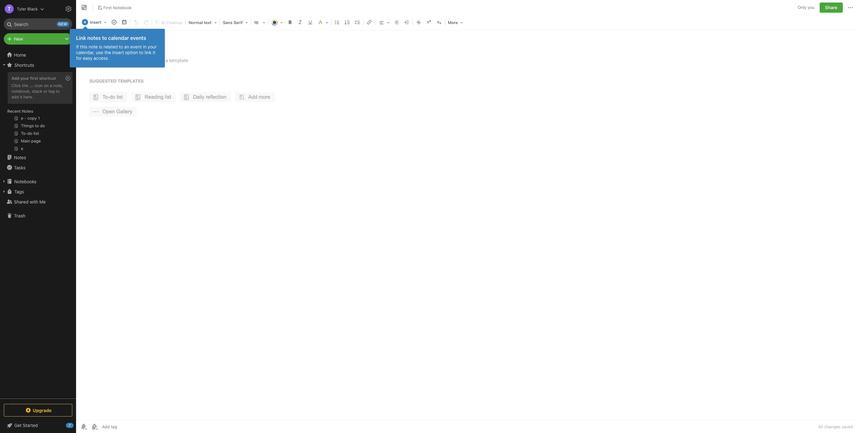 Task type: vqa. For each thing, say whether or not it's contained in the screenshot.
sixth row from the bottom of the page
no



Task type: describe. For each thing, give the bounding box(es) containing it.
changes
[[825, 425, 841, 430]]

1 vertical spatial notes
[[14, 155, 26, 160]]

home
[[14, 52, 26, 58]]

use
[[96, 50, 103, 55]]

group containing add your first shortcut
[[0, 70, 76, 155]]

superscript image
[[425, 18, 433, 27]]

first
[[30, 76, 38, 81]]

notes
[[87, 35, 101, 41]]

shared with me
[[14, 199, 46, 205]]

first notebook button
[[95, 3, 134, 12]]

add
[[11, 94, 19, 100]]

numbered list image
[[343, 18, 352, 27]]

strikethrough image
[[414, 18, 423, 27]]

notes inside group
[[22, 109, 33, 114]]

all changes saved
[[819, 425, 853, 430]]

you
[[808, 5, 815, 10]]

shared with me link
[[0, 197, 76, 207]]

Search text field
[[8, 18, 68, 30]]

checklist image
[[353, 18, 362, 27]]

note,
[[53, 83, 63, 88]]

expand note image
[[81, 4, 88, 11]]

calendar,
[[76, 50, 95, 55]]

bold image
[[286, 18, 295, 27]]

bulleted list image
[[333, 18, 342, 27]]

if
[[76, 44, 79, 49]]

expand notebooks image
[[2, 179, 7, 184]]

insert link image
[[365, 18, 374, 27]]

link
[[76, 35, 86, 41]]

first notebook
[[103, 5, 132, 10]]

1 vertical spatial your
[[20, 76, 29, 81]]

home link
[[0, 50, 76, 60]]

recent
[[7, 109, 21, 114]]

option
[[125, 50, 138, 55]]

shortcut
[[39, 76, 56, 81]]

notebook,
[[11, 89, 31, 94]]

trash
[[14, 213, 25, 219]]

an
[[124, 44, 129, 49]]

in
[[143, 44, 147, 49]]

font size image
[[252, 18, 268, 27]]

settings image
[[65, 5, 72, 13]]

indent image
[[393, 18, 401, 27]]

access.
[[94, 55, 109, 61]]

0 horizontal spatial the
[[22, 83, 28, 88]]

only
[[798, 5, 807, 10]]

shared
[[14, 199, 28, 205]]

font color image
[[269, 18, 285, 27]]

here.
[[23, 94, 33, 100]]

link
[[145, 50, 152, 55]]

upgrade
[[33, 408, 52, 414]]

to up is
[[102, 35, 107, 41]]

only you
[[798, 5, 815, 10]]

it inside icon on a note, notebook, stack or tag to add it here.
[[20, 94, 22, 100]]

it inside link notes to calendar events if this note is related to an event in your calendar, use the insert option to link it for easy access.
[[153, 50, 155, 55]]

trash link
[[0, 211, 76, 221]]

shortcuts
[[14, 62, 34, 68]]

all
[[819, 425, 823, 430]]

for
[[76, 55, 82, 61]]

more image
[[446, 18, 465, 27]]



Task type: locate. For each thing, give the bounding box(es) containing it.
share
[[825, 5, 838, 10]]

to down note,
[[56, 89, 60, 94]]

to
[[102, 35, 107, 41], [119, 44, 123, 49], [139, 50, 143, 55], [56, 89, 60, 94]]

easy
[[83, 55, 92, 61]]

0 horizontal spatial it
[[20, 94, 22, 100]]

it right link
[[153, 50, 155, 55]]

recent notes
[[7, 109, 33, 114]]

alignment image
[[376, 18, 392, 27]]

insert
[[112, 50, 124, 55]]

event
[[130, 44, 142, 49]]

1 vertical spatial it
[[20, 94, 22, 100]]

note window element
[[76, 0, 858, 434]]

this
[[80, 44, 87, 49]]

click
[[11, 83, 21, 88]]

icon
[[35, 83, 43, 88]]

subscript image
[[435, 18, 444, 27]]

tags
[[14, 189, 24, 195]]

the inside link notes to calendar events if this note is related to an event in your calendar, use the insert option to link it for easy access.
[[104, 50, 111, 55]]

notes
[[22, 109, 33, 114], [14, 155, 26, 160]]

italic image
[[296, 18, 305, 27]]

calendar event image
[[120, 18, 129, 27]]

0 vertical spatial it
[[153, 50, 155, 55]]

tree containing home
[[0, 50, 76, 399]]

tags button
[[0, 187, 76, 197]]

0 vertical spatial notes
[[22, 109, 33, 114]]

your up link
[[148, 44, 157, 49]]

icon on a note, notebook, stack or tag to add it here.
[[11, 83, 63, 100]]

heading level image
[[186, 18, 219, 27]]

outdent image
[[403, 18, 412, 27]]

on
[[44, 83, 49, 88]]

new button
[[4, 33, 72, 45]]

it
[[153, 50, 155, 55], [20, 94, 22, 100]]

0 vertical spatial your
[[148, 44, 157, 49]]

tasks button
[[0, 163, 76, 173]]

highlight image
[[315, 18, 331, 27]]

stack
[[32, 89, 42, 94]]

insert image
[[80, 18, 109, 27]]

events
[[130, 35, 146, 41]]

0 horizontal spatial your
[[20, 76, 29, 81]]

1 horizontal spatial it
[[153, 50, 155, 55]]

notes up 'tasks' in the left of the page
[[14, 155, 26, 160]]

expand tags image
[[2, 189, 7, 194]]

tasks
[[14, 165, 25, 170]]

notebook
[[113, 5, 132, 10]]

notebooks
[[14, 179, 36, 184]]

click the ...
[[11, 83, 34, 88]]

the down related
[[104, 50, 111, 55]]

notebooks link
[[0, 177, 76, 187]]

is
[[99, 44, 102, 49]]

related
[[104, 44, 118, 49]]

tree
[[0, 50, 76, 399]]

add your first shortcut
[[11, 76, 56, 81]]

link notes to calendar events if this note is related to an event in your calendar, use the insert option to link it for easy access.
[[76, 35, 157, 61]]

add tag image
[[91, 424, 98, 431]]

0 vertical spatial the
[[104, 50, 111, 55]]

1 horizontal spatial your
[[148, 44, 157, 49]]

share button
[[820, 3, 843, 13]]

shortcuts button
[[0, 60, 76, 70]]

1 vertical spatial the
[[22, 83, 28, 88]]

notes link
[[0, 153, 76, 163]]

add
[[11, 76, 19, 81]]

to left the an
[[119, 44, 123, 49]]

with
[[30, 199, 38, 205]]

group
[[0, 70, 76, 155]]

new
[[14, 36, 23, 42]]

the
[[104, 50, 111, 55], [22, 83, 28, 88]]

1 horizontal spatial the
[[104, 50, 111, 55]]

task image
[[110, 18, 119, 27]]

your inside link notes to calendar events if this note is related to an event in your calendar, use the insert option to link it for easy access.
[[148, 44, 157, 49]]

notes right the recent at the left
[[22, 109, 33, 114]]

it down notebook,
[[20, 94, 22, 100]]

add a reminder image
[[80, 424, 88, 431]]

tag
[[48, 89, 55, 94]]

font family image
[[221, 18, 250, 27]]

me
[[39, 199, 46, 205]]

...
[[29, 83, 34, 88]]

or
[[43, 89, 47, 94]]

None search field
[[8, 18, 68, 30]]

your
[[148, 44, 157, 49], [20, 76, 29, 81]]

saved
[[842, 425, 853, 430]]

to down in
[[139, 50, 143, 55]]

Note Editor text field
[[76, 30, 858, 421]]

a
[[50, 83, 52, 88]]

first
[[103, 5, 112, 10]]

calendar
[[108, 35, 129, 41]]

note
[[89, 44, 98, 49]]

your up click the ...
[[20, 76, 29, 81]]

upgrade button
[[4, 405, 72, 417]]

the left the ...
[[22, 83, 28, 88]]

underline image
[[306, 18, 315, 27]]

to inside icon on a note, notebook, stack or tag to add it here.
[[56, 89, 60, 94]]



